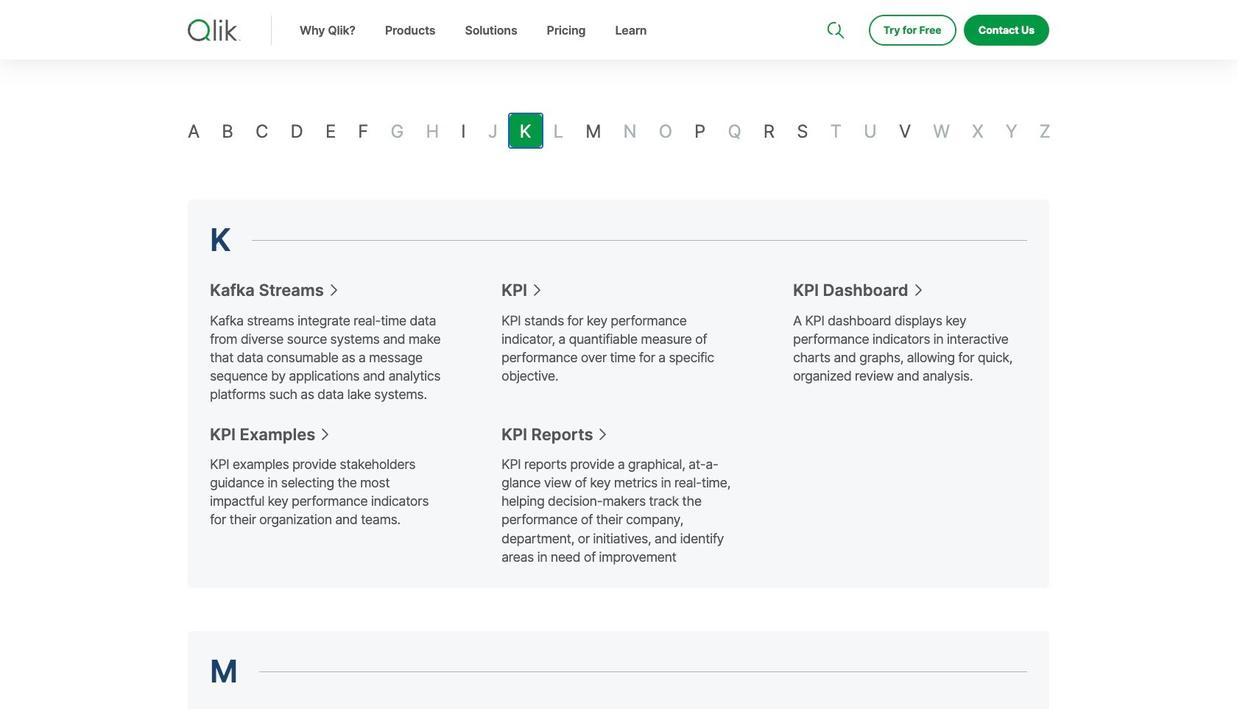Task type: vqa. For each thing, say whether or not it's contained in the screenshot.
Support image
yes



Task type: locate. For each thing, give the bounding box(es) containing it.
login image
[[1003, 0, 1015, 12]]



Task type: describe. For each thing, give the bounding box(es) containing it.
qlik image
[[188, 19, 241, 41]]

support image
[[829, 0, 841, 12]]



